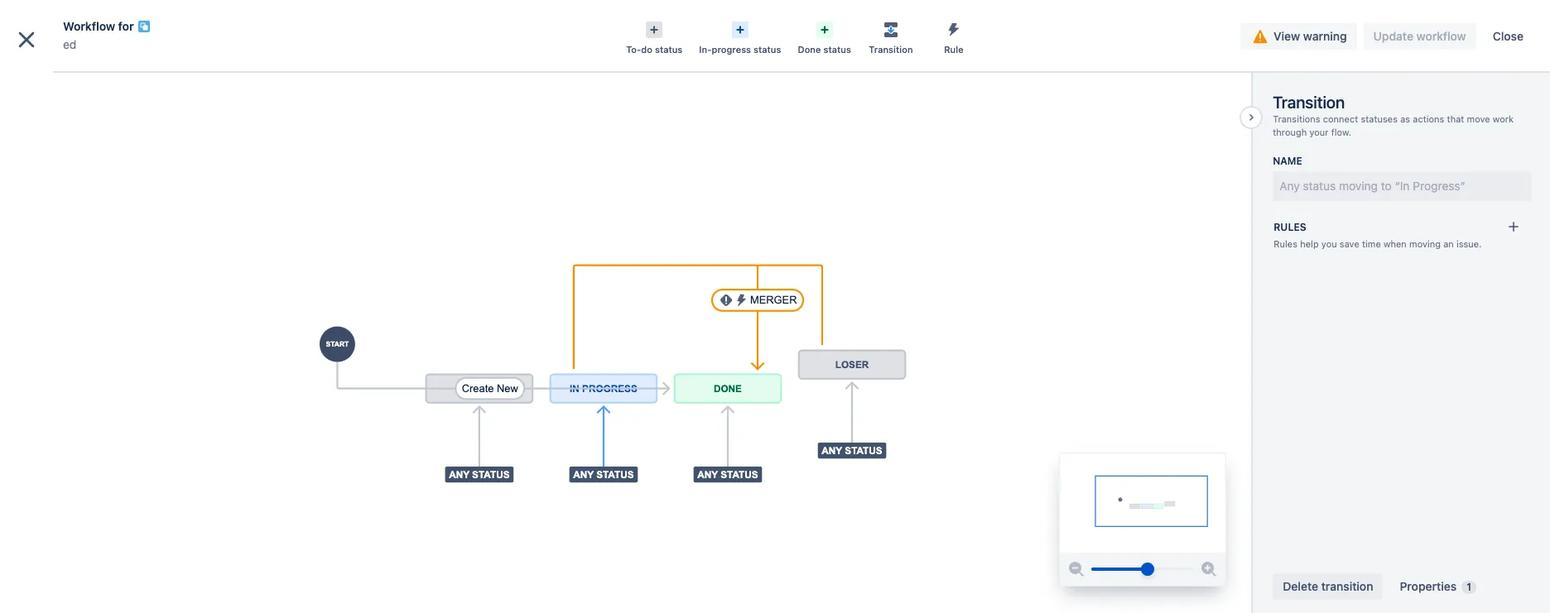 Task type: vqa. For each thing, say whether or not it's contained in the screenshot.
Rule popup button
yes



Task type: describe. For each thing, give the bounding box(es) containing it.
primary element
[[10, 0, 1236, 46]]

you
[[1322, 239, 1337, 250]]

as
[[1400, 113, 1410, 124]]

connect
[[1323, 113, 1358, 124]]

your
[[1310, 126, 1329, 137]]

workflow
[[63, 19, 115, 33]]

transition button
[[860, 17, 922, 56]]

ed inside transition dialog
[[63, 37, 76, 51]]

1
[[1467, 581, 1472, 594]]

view warning button
[[1241, 23, 1357, 50]]

close workflow editor image
[[13, 27, 40, 53]]

view warning
[[1274, 29, 1347, 43]]

in-progress status button
[[691, 17, 790, 56]]

properties
[[1400, 580, 1457, 594]]

to
[[1381, 179, 1392, 193]]

transition for transition transitions connect statuses as actions that move work through your flow.
[[1273, 93, 1345, 112]]

0 vertical spatial moving
[[1339, 179, 1378, 193]]

rule button
[[922, 17, 985, 56]]

flow.
[[1331, 126, 1352, 137]]

help
[[1300, 239, 1319, 250]]

in-
[[699, 44, 712, 55]]

status right done
[[824, 44, 851, 55]]

status inside popup button
[[655, 44, 683, 55]]

1 vertical spatial ed
[[50, 72, 64, 86]]

ed link
[[63, 35, 76, 55]]

to-do status button
[[618, 17, 691, 56]]

rules help you save time when moving an issue.
[[1274, 239, 1482, 250]]

Search field
[[1236, 10, 1401, 36]]

delete transition button
[[1273, 574, 1383, 600]]

to-do status
[[626, 44, 683, 55]]

close button
[[1483, 23, 1534, 50]]

statuses
[[1361, 113, 1398, 124]]

done status
[[798, 44, 851, 55]]

search image
[[1242, 16, 1255, 29]]



Task type: locate. For each thing, give the bounding box(es) containing it.
progress
[[712, 44, 751, 55]]

rules up the "help"
[[1274, 221, 1307, 234]]

time
[[1362, 239, 1381, 250]]

0 vertical spatial transition
[[869, 44, 913, 55]]

close
[[1493, 29, 1524, 43]]

that
[[1447, 113, 1464, 124]]

move
[[1467, 113, 1490, 124]]

work
[[1493, 113, 1514, 124]]

transition dialog
[[0, 0, 1550, 614]]

1 horizontal spatial moving
[[1409, 239, 1441, 250]]

when
[[1384, 239, 1407, 250]]

rule
[[944, 44, 964, 55]]

0 horizontal spatial moving
[[1339, 179, 1378, 193]]

1 vertical spatial transition
[[1273, 93, 1345, 112]]

done
[[798, 44, 821, 55]]

1 vertical spatial moving
[[1409, 239, 1441, 250]]

workflow for
[[63, 19, 134, 33]]

zoom out image
[[1067, 560, 1087, 580]]

status right do
[[655, 44, 683, 55]]

progress"
[[1413, 179, 1466, 193]]

zoom in image
[[1199, 560, 1219, 580]]

any
[[1280, 179, 1300, 193]]

1 rules from the top
[[1274, 221, 1307, 234]]

0 horizontal spatial transition
[[869, 44, 913, 55]]

1 horizontal spatial transition
[[1273, 93, 1345, 112]]

done status button
[[790, 17, 860, 56]]

add rule image
[[1507, 221, 1521, 234]]

delete transition
[[1283, 580, 1373, 594]]

moving left to
[[1339, 179, 1378, 193]]

rules for rules
[[1274, 221, 1307, 234]]

"in
[[1395, 179, 1410, 193]]

name
[[1273, 155, 1303, 168]]

2 rules from the top
[[1274, 239, 1298, 250]]

jira software image
[[43, 13, 154, 33], [43, 13, 154, 33]]

transition inside transition transitions connect statuses as actions that move work through your flow.
[[1273, 93, 1345, 112]]

an
[[1444, 239, 1454, 250]]

moving left an at the right top of the page
[[1409, 239, 1441, 250]]

rules
[[1274, 221, 1307, 234], [1274, 239, 1298, 250]]

through
[[1273, 126, 1307, 137]]

for
[[118, 19, 134, 33]]

view
[[1274, 29, 1300, 43]]

any status moving to "in progress"
[[1280, 179, 1466, 193]]

0 vertical spatial ed
[[63, 37, 76, 51]]

0 vertical spatial rules
[[1274, 221, 1307, 234]]

rules for rules help you save time when moving an issue.
[[1274, 239, 1298, 250]]

status right progress
[[754, 44, 781, 55]]

1 vertical spatial rules
[[1274, 239, 1298, 250]]

status right any
[[1303, 179, 1336, 193]]

transition left rule
[[869, 44, 913, 55]]

transition up transitions
[[1273, 93, 1345, 112]]

ed down ed link
[[50, 72, 64, 86]]

status
[[655, 44, 683, 55], [754, 44, 781, 55], [824, 44, 851, 55], [1303, 179, 1336, 193]]

transition inside popup button
[[869, 44, 913, 55]]

Zoom level range field
[[1092, 553, 1194, 586]]

delete
[[1283, 580, 1318, 594]]

save
[[1340, 239, 1360, 250]]

ed
[[63, 37, 76, 51], [50, 72, 64, 86]]

rules left the "help"
[[1274, 239, 1298, 250]]

do
[[641, 44, 652, 55]]

transition for transition
[[869, 44, 913, 55]]

banner
[[0, 0, 1550, 46]]

transition
[[869, 44, 913, 55], [1273, 93, 1345, 112]]

moving
[[1339, 179, 1378, 193], [1409, 239, 1441, 250]]

in-progress status
[[699, 44, 781, 55]]

actions
[[1413, 113, 1445, 124]]

warning
[[1303, 29, 1347, 43]]

ed down workflow
[[63, 37, 76, 51]]

transitions
[[1273, 113, 1321, 124]]

you're in the workflow viewfinder, use the arrow keys to move it element
[[1060, 454, 1226, 553]]

group
[[7, 303, 192, 393], [7, 303, 192, 348], [7, 348, 192, 393]]

transition
[[1321, 580, 1373, 594]]

issue.
[[1457, 239, 1482, 250]]

transition transitions connect statuses as actions that move work through your flow.
[[1273, 93, 1514, 137]]

to-
[[626, 44, 641, 55]]



